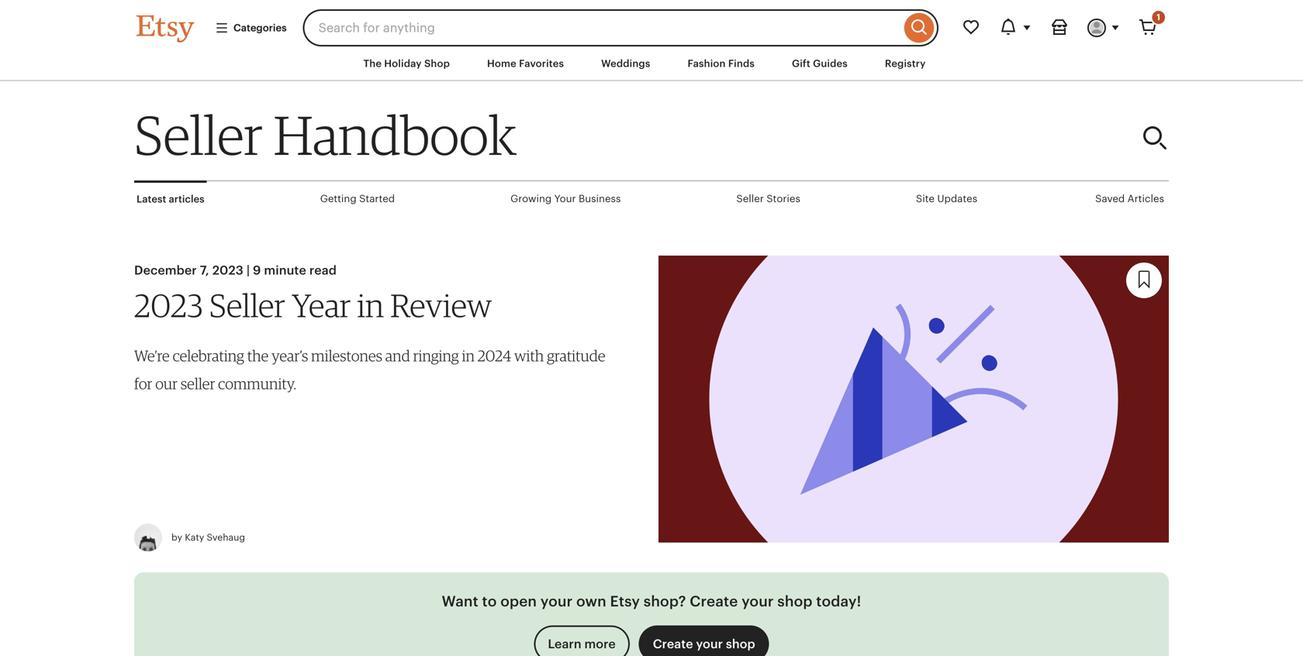 Task type: vqa. For each thing, say whether or not it's contained in the screenshot.
$ 36.28 $ 90.69 (60% off)
no



Task type: describe. For each thing, give the bounding box(es) containing it.
seller for seller handbook
[[134, 103, 263, 168]]

weddings
[[601, 58, 650, 69]]

december 7, 2023 |                      9 minute read
[[134, 264, 337, 278]]

we're celebrating the year's milestones and ringing in 2024 with gratitude for our seller community.
[[134, 347, 605, 393]]

learn
[[548, 638, 581, 652]]

create inside create your shop link
[[653, 638, 693, 652]]

holiday
[[384, 58, 422, 69]]

minute
[[264, 264, 306, 278]]

the
[[363, 58, 382, 69]]

year's
[[272, 347, 308, 365]]

seller
[[181, 375, 215, 393]]

shop
[[424, 58, 450, 69]]

seller stories link
[[734, 182, 803, 217]]

started
[[359, 193, 395, 205]]

0 horizontal spatial shop
[[726, 638, 755, 652]]

home
[[487, 58, 516, 69]]

0 horizontal spatial your
[[540, 594, 573, 610]]

by katy svehaug
[[171, 533, 245, 543]]

0 vertical spatial in
[[357, 286, 384, 325]]

by
[[171, 533, 182, 543]]

fashion finds link
[[676, 50, 766, 78]]

create your shop
[[653, 638, 755, 652]]

handbook
[[273, 103, 517, 168]]

read
[[309, 264, 337, 278]]

growing
[[510, 193, 552, 205]]

the holiday shop link
[[352, 50, 461, 78]]

stories
[[767, 193, 800, 205]]

saved articles
[[1095, 193, 1164, 205]]

own
[[576, 594, 606, 610]]

updates
[[937, 193, 977, 205]]

the
[[247, 347, 269, 365]]

today!
[[816, 594, 861, 610]]

growing your business
[[510, 193, 621, 205]]

articles
[[169, 194, 205, 205]]

gift guides
[[792, 58, 848, 69]]

0 vertical spatial create
[[690, 594, 738, 610]]

ringing
[[413, 347, 459, 365]]

december
[[134, 264, 197, 278]]

0 vertical spatial 2023
[[212, 264, 243, 278]]

gratitude
[[547, 347, 605, 365]]

|
[[247, 264, 250, 278]]

gift
[[792, 58, 810, 69]]

home favorites link
[[475, 50, 576, 78]]

open
[[500, 594, 537, 610]]

menu bar containing the holiday shop
[[109, 47, 1194, 82]]

seller for seller stories
[[736, 193, 764, 205]]

svehaug
[[207, 533, 245, 543]]

7,
[[200, 264, 209, 278]]

fashion finds
[[688, 58, 755, 69]]

create your shop link
[[639, 626, 769, 657]]

none search field inside categories banner
[[303, 9, 939, 47]]

our
[[155, 375, 178, 393]]

learn more link
[[534, 626, 630, 657]]

weddings link
[[590, 50, 662, 78]]

saved
[[1095, 193, 1125, 205]]

in inside we're celebrating the year's milestones and ringing in 2024 with gratitude for our seller community.
[[462, 347, 475, 365]]

review
[[390, 286, 492, 325]]



Task type: locate. For each thing, give the bounding box(es) containing it.
seller down |
[[209, 286, 285, 325]]

with
[[514, 347, 544, 365]]

favorites
[[519, 58, 564, 69]]

etsy
[[610, 594, 640, 610]]

to
[[482, 594, 497, 610]]

fashion
[[688, 58, 726, 69]]

site updates
[[916, 193, 977, 205]]

registry link
[[873, 50, 937, 78]]

Search for anything text field
[[303, 9, 901, 47]]

we're
[[134, 347, 170, 365]]

guides
[[813, 58, 848, 69]]

the holiday shop
[[363, 58, 450, 69]]

categories button
[[203, 14, 298, 42]]

1 vertical spatial 2023
[[134, 286, 203, 325]]

2023 left |
[[212, 264, 243, 278]]

want
[[442, 594, 478, 610]]

learn more
[[548, 638, 616, 652]]

0 vertical spatial seller
[[134, 103, 263, 168]]

community.
[[218, 375, 296, 393]]

seller stories
[[736, 193, 800, 205]]

growing your business link
[[508, 182, 623, 217]]

getting
[[320, 193, 356, 205]]

title image for the article image
[[659, 256, 1169, 543]]

finds
[[728, 58, 755, 69]]

in left 2024
[[462, 347, 475, 365]]

1 horizontal spatial your
[[696, 638, 723, 652]]

more
[[584, 638, 616, 652]]

your
[[554, 193, 576, 205]]

and
[[385, 347, 410, 365]]

for
[[134, 375, 152, 393]]

1 horizontal spatial shop
[[777, 594, 813, 610]]

registry
[[885, 58, 926, 69]]

gift guides link
[[780, 50, 859, 78]]

site
[[916, 193, 935, 205]]

0 horizontal spatial in
[[357, 286, 384, 325]]

1 link
[[1129, 9, 1167, 47]]

getting started
[[320, 193, 395, 205]]

seller left stories in the right top of the page
[[736, 193, 764, 205]]

home favorites
[[487, 58, 564, 69]]

milestones
[[311, 347, 382, 365]]

business
[[579, 193, 621, 205]]

articles
[[1127, 193, 1164, 205]]

1 vertical spatial seller
[[736, 193, 764, 205]]

2023 down december
[[134, 286, 203, 325]]

2023
[[212, 264, 243, 278], [134, 286, 203, 325]]

avatar image for katy svehaug image
[[134, 524, 162, 552]]

saved articles link
[[1093, 182, 1167, 217]]

site updates link
[[914, 182, 980, 217]]

create
[[690, 594, 738, 610], [653, 638, 693, 652]]

want to open your own etsy shop? create your shop today!
[[442, 594, 861, 610]]

1
[[1157, 12, 1160, 22]]

1 vertical spatial shop
[[726, 638, 755, 652]]

shop
[[777, 594, 813, 610], [726, 638, 755, 652]]

None search field
[[303, 9, 939, 47]]

katy
[[185, 533, 204, 543]]

your down want to open your own etsy shop? create your shop today!
[[696, 638, 723, 652]]

2024
[[478, 347, 511, 365]]

1 horizontal spatial in
[[462, 347, 475, 365]]

seller handbook link
[[134, 103, 862, 168]]

in right the year
[[357, 286, 384, 325]]

in
[[357, 286, 384, 325], [462, 347, 475, 365]]

0 horizontal spatial 2023
[[134, 286, 203, 325]]

seller up articles
[[134, 103, 263, 168]]

seller
[[134, 103, 263, 168], [736, 193, 764, 205], [209, 286, 285, 325]]

seller handbook
[[134, 103, 517, 168]]

1 horizontal spatial 2023
[[212, 264, 243, 278]]

shop?
[[644, 594, 686, 610]]

2 vertical spatial seller
[[209, 286, 285, 325]]

your left own
[[540, 594, 573, 610]]

menu bar
[[109, 47, 1194, 82]]

1 vertical spatial in
[[462, 347, 475, 365]]

latest articles
[[137, 194, 205, 205]]

celebrating
[[173, 347, 244, 365]]

categories banner
[[109, 0, 1194, 47]]

create up create your shop link
[[690, 594, 738, 610]]

2 horizontal spatial your
[[742, 594, 774, 610]]

create down shop?
[[653, 638, 693, 652]]

your up create your shop link
[[742, 594, 774, 610]]

9
[[253, 264, 261, 278]]

0 vertical spatial shop
[[777, 594, 813, 610]]

categories
[[233, 22, 287, 34]]

latest
[[137, 194, 166, 205]]

getting started link
[[318, 182, 397, 217]]

1 vertical spatial create
[[653, 638, 693, 652]]

2023 seller year in review
[[134, 286, 492, 325]]

your
[[540, 594, 573, 610], [742, 594, 774, 610], [696, 638, 723, 652]]

latest articles link
[[134, 181, 207, 216]]

year
[[292, 286, 351, 325]]



